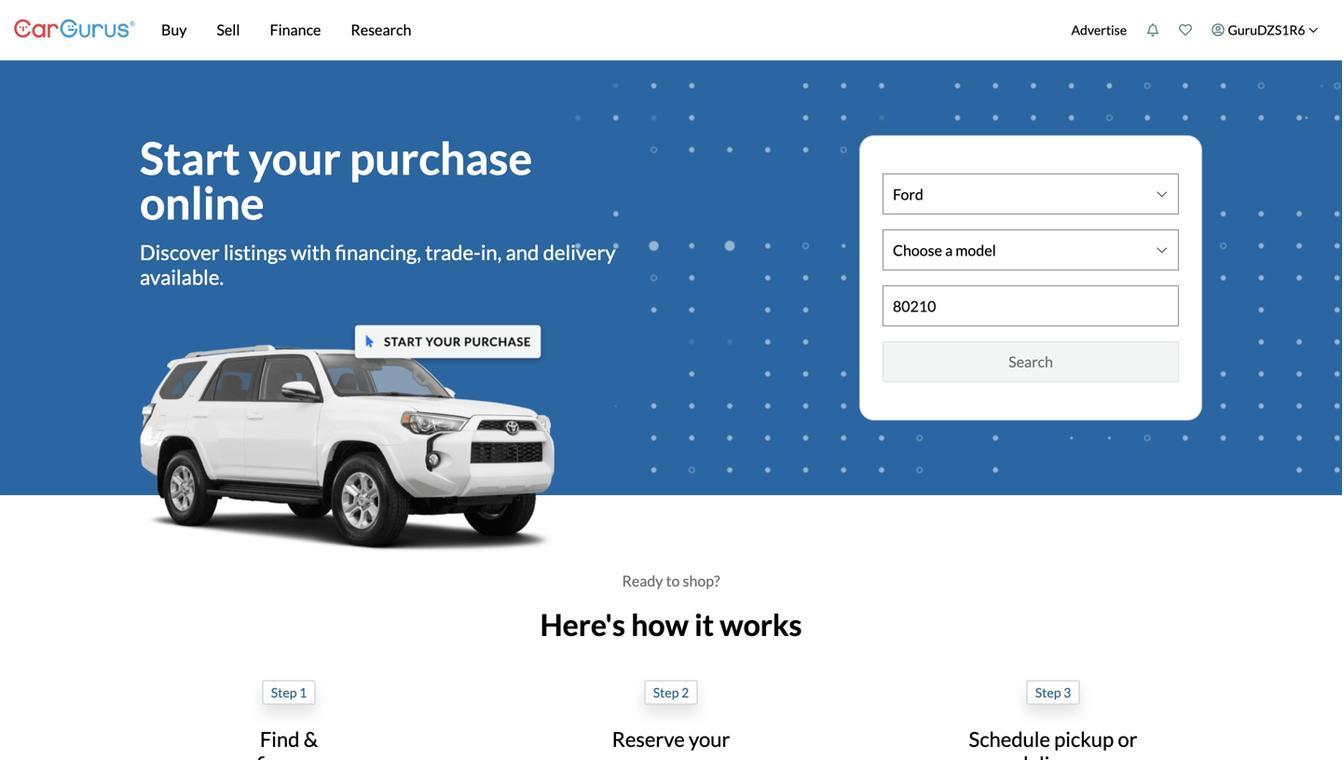 Task type: vqa. For each thing, say whether or not it's contained in the screenshot.
Step to the middle
yes



Task type: locate. For each thing, give the bounding box(es) containing it.
delivery right and
[[543, 240, 616, 264]]

schedule pickup or delivery
[[969, 727, 1138, 760]]

research button
[[336, 0, 427, 60]]

0 vertical spatial delivery
[[543, 240, 616, 264]]

search button
[[883, 341, 1180, 382]]

1 vertical spatial your
[[689, 727, 731, 751]]

your inside start your purchase online
[[249, 131, 341, 184]]

your inside reserve your car
[[689, 727, 731, 751]]

step for reserve
[[653, 684, 679, 700]]

1 horizontal spatial delivery
[[1018, 751, 1090, 760]]

here's how it works
[[540, 607, 803, 643]]

step 2
[[653, 684, 689, 700]]

step
[[271, 684, 297, 700], [653, 684, 679, 700], [1036, 684, 1062, 700]]

step left 3
[[1036, 684, 1062, 700]]

find
[[260, 727, 300, 751]]

delivery down the pickup
[[1018, 751, 1090, 760]]

your
[[249, 131, 341, 184], [689, 727, 731, 751]]

delivery inside discover listings with financing, trade-in, and delivery available.
[[543, 240, 616, 264]]

chevron down image
[[1309, 25, 1319, 35]]

ready to shop?
[[623, 572, 720, 590]]

available.
[[140, 264, 224, 289]]

advertise link
[[1062, 4, 1137, 56]]

3 step from the left
[[1036, 684, 1062, 700]]

2 step from the left
[[653, 684, 679, 700]]

0 vertical spatial your
[[249, 131, 341, 184]]

1 horizontal spatial your
[[689, 727, 731, 751]]

gurudzs1r6 button
[[1203, 4, 1329, 56]]

financing,
[[335, 240, 422, 264]]

how
[[632, 607, 689, 643]]

1
[[299, 684, 307, 700]]

reserve your car
[[612, 727, 731, 760]]

step left the 1
[[271, 684, 297, 700]]

start
[[140, 131, 240, 184]]

menu
[[1062, 4, 1329, 56]]

step left 2
[[653, 684, 679, 700]]

advertise
[[1072, 22, 1128, 38]]

finance
[[270, 21, 321, 39]]

2 horizontal spatial step
[[1036, 684, 1062, 700]]

search
[[1009, 353, 1054, 371]]

1 step from the left
[[271, 684, 297, 700]]

saved cars image
[[1180, 23, 1193, 36]]

1 horizontal spatial step
[[653, 684, 679, 700]]

reserve
[[612, 727, 685, 751]]

menu bar
[[135, 0, 1062, 60]]

menu bar containing buy
[[135, 0, 1062, 60]]

0 horizontal spatial step
[[271, 684, 297, 700]]

delivery
[[543, 240, 616, 264], [1018, 751, 1090, 760]]

step 3
[[1036, 684, 1072, 700]]

and
[[506, 240, 539, 264]]

buy
[[161, 21, 187, 39]]

0 horizontal spatial your
[[249, 131, 341, 184]]

1 vertical spatial delivery
[[1018, 751, 1090, 760]]

buy button
[[146, 0, 202, 60]]

cargurus logo homepage link link
[[14, 3, 135, 56]]

0 horizontal spatial delivery
[[543, 240, 616, 264]]

open notifications image
[[1147, 23, 1160, 36]]

in,
[[481, 240, 502, 264]]

trade-
[[425, 240, 481, 264]]

works
[[720, 607, 803, 643]]

menu containing advertise
[[1062, 4, 1329, 56]]



Task type: describe. For each thing, give the bounding box(es) containing it.
gurudzs1r6 menu item
[[1203, 4, 1329, 56]]

finance
[[256, 751, 322, 760]]

Enter zip code field
[[884, 286, 1179, 325]]

gurudzs1r6
[[1229, 22, 1306, 38]]

here's
[[540, 607, 626, 643]]

cargurus logo homepage link image
[[14, 3, 135, 56]]

it
[[695, 607, 714, 643]]

sell
[[217, 21, 240, 39]]

online
[[140, 175, 264, 229]]

step for schedule
[[1036, 684, 1062, 700]]

&
[[304, 727, 318, 751]]

user icon image
[[1212, 23, 1225, 36]]

car
[[657, 751, 686, 760]]

2
[[682, 684, 689, 700]]

schedule
[[969, 727, 1051, 751]]

step 1
[[271, 684, 307, 700]]

your for purchase
[[249, 131, 341, 184]]

3
[[1064, 684, 1072, 700]]

ready
[[623, 572, 664, 590]]

delivery inside schedule pickup or delivery
[[1018, 751, 1090, 760]]

purchase
[[350, 131, 533, 184]]

your for car
[[689, 727, 731, 751]]

shop?
[[683, 572, 720, 590]]

step for find
[[271, 684, 297, 700]]

finance button
[[255, 0, 336, 60]]

discover listings with financing, trade-in, and delivery available.
[[140, 240, 616, 289]]

find & finance
[[256, 727, 322, 760]]

research
[[351, 21, 412, 39]]

sell button
[[202, 0, 255, 60]]

pickup
[[1055, 727, 1115, 751]]

start your purchase online
[[140, 131, 533, 229]]

discover
[[140, 240, 220, 264]]

to
[[666, 572, 680, 590]]

listings
[[224, 240, 287, 264]]

with
[[291, 240, 331, 264]]

or
[[1119, 727, 1138, 751]]



